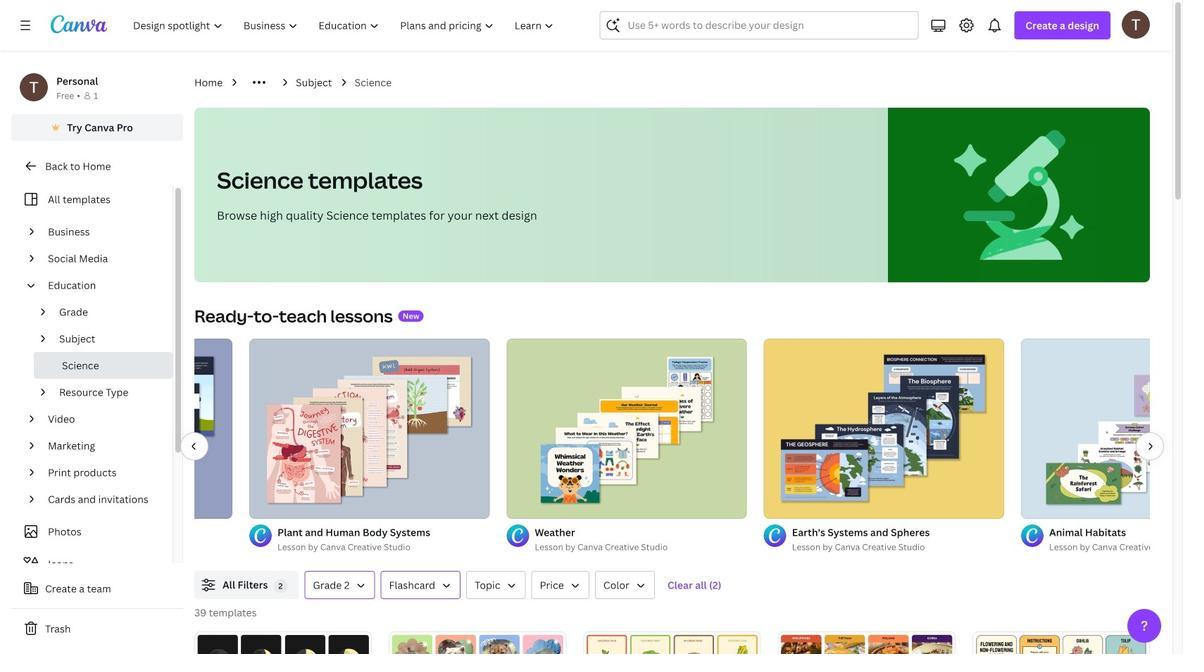 Task type: vqa. For each thing, say whether or not it's contained in the screenshot.
"2023,"
no



Task type: describe. For each thing, give the bounding box(es) containing it.
plant and human body systems image
[[249, 339, 490, 519]]

bright colorful simple photographic food flashcard image
[[778, 632, 956, 655]]

black and yellow flat graphic science flashcard image
[[194, 632, 372, 655]]

2 filter options selected element
[[274, 579, 288, 593]]

terry turtle image
[[1122, 10, 1151, 39]]

earth's systems and spheres image
[[764, 339, 1005, 519]]

animal habitats image
[[1022, 339, 1184, 519]]

colorful lined illustration food flashcard image
[[584, 632, 761, 655]]



Task type: locate. For each thing, give the bounding box(es) containing it.
Search search field
[[628, 12, 910, 39]]

weather image
[[507, 339, 747, 519]]

None search field
[[600, 11, 919, 39]]

top level navigation element
[[124, 11, 566, 39]]

flowering and non-flowering plants flashcard in blue yellow simple outlined style image
[[973, 632, 1151, 655]]

the solar system image
[[0, 339, 232, 519]]

pastel simple photographic animal flashcard image
[[389, 632, 567, 655]]



